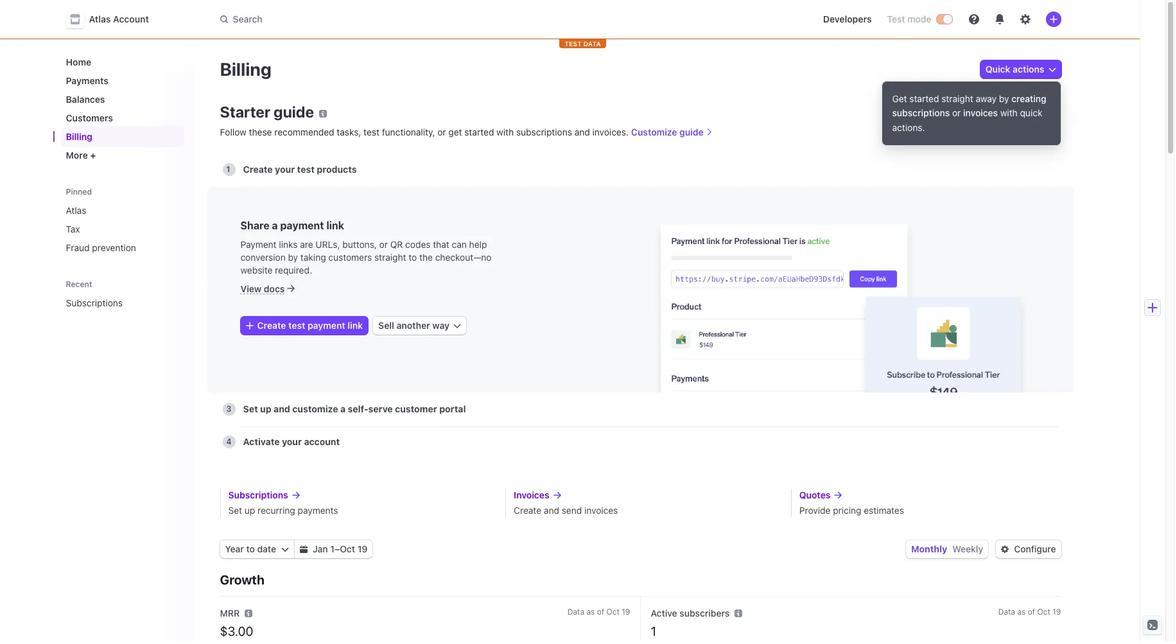 Task type: locate. For each thing, give the bounding box(es) containing it.
products
[[317, 164, 357, 175]]

customize guide
[[632, 127, 704, 137]]

payment for test
[[308, 320, 346, 331]]

a left self-
[[340, 403, 346, 414]]

buttons,
[[343, 239, 377, 250]]

1 vertical spatial by
[[288, 252, 298, 263]]

billing
[[220, 58, 272, 80], [66, 131, 92, 142]]

share a payment link
[[241, 220, 344, 231]]

payments
[[298, 505, 338, 516]]

oct down configure
[[1038, 607, 1051, 617]]

create for create test payment link
[[257, 320, 286, 331]]

1 vertical spatial subscriptions link
[[228, 489, 490, 502]]

customers link
[[61, 107, 184, 128]]

1 horizontal spatial 19
[[622, 607, 631, 617]]

of left active
[[597, 607, 605, 617]]

2 svg image from the left
[[1002, 546, 1009, 553]]

atlas account
[[89, 13, 149, 24]]

your left account
[[282, 436, 302, 447]]

functionality,
[[382, 127, 435, 137]]

3
[[226, 404, 232, 414]]

0 vertical spatial to
[[409, 252, 417, 263]]

1 vertical spatial billing
[[66, 131, 92, 142]]

pin to navigation image
[[173, 298, 183, 308]]

straight down qr
[[375, 252, 406, 263]]

and left the invoices.
[[575, 127, 590, 137]]

guide up recommended
[[274, 103, 314, 121]]

1 vertical spatial payment
[[308, 320, 346, 331]]

your for activate
[[282, 436, 302, 447]]

create down the docs
[[257, 320, 286, 331]]

1 vertical spatial subscriptions
[[517, 127, 572, 137]]

–
[[335, 544, 340, 554]]

test left products
[[297, 164, 315, 175]]

create test payment link link
[[241, 317, 368, 335]]

send
[[562, 505, 582, 516]]

0 vertical spatial test
[[364, 127, 380, 137]]

up for recurring
[[245, 505, 255, 516]]

started right get on the right top
[[910, 93, 940, 104]]

invoices.
[[593, 127, 629, 137]]

1 vertical spatial to
[[246, 544, 255, 554]]

1 horizontal spatial svg image
[[1002, 546, 1009, 553]]

as for 1
[[1018, 607, 1026, 617]]

invoices down the away
[[964, 108, 998, 118]]

a
[[272, 220, 278, 231], [340, 403, 346, 414]]

1 horizontal spatial of
[[1028, 607, 1036, 617]]

0 horizontal spatial up
[[245, 505, 255, 516]]

link up urls,
[[327, 220, 344, 231]]

weekly
[[953, 544, 984, 554]]

set up the 'year' in the bottom left of the page
[[228, 505, 242, 516]]

2 vertical spatial 1
[[651, 624, 657, 639]]

0 vertical spatial create
[[243, 164, 273, 175]]

create
[[243, 164, 273, 175], [257, 320, 286, 331], [514, 505, 542, 516]]

set
[[243, 403, 258, 414], [228, 505, 242, 516]]

0 vertical spatial up
[[260, 403, 272, 414]]

portal
[[440, 403, 466, 414]]

0 vertical spatial invoices
[[964, 108, 998, 118]]

test right tasks,
[[364, 127, 380, 137]]

0 vertical spatial set
[[243, 403, 258, 414]]

1 horizontal spatial link
[[348, 320, 363, 331]]

svg image left configure
[[1002, 546, 1009, 553]]

0 horizontal spatial 1
[[226, 164, 230, 174]]

1 as from the left
[[587, 607, 595, 617]]

1 vertical spatial guide
[[680, 127, 704, 137]]

0 horizontal spatial link
[[327, 220, 344, 231]]

atlas inside pinned "element"
[[66, 205, 86, 216]]

1 horizontal spatial 1
[[330, 544, 335, 554]]

link for share a payment link
[[327, 220, 344, 231]]

home
[[66, 57, 91, 67]]

quick actions button
[[981, 60, 1062, 78]]

configure
[[1015, 544, 1057, 554]]

1 vertical spatial up
[[245, 505, 255, 516]]

svg image inside year to date popup button
[[281, 546, 289, 553]]

0 horizontal spatial started
[[465, 127, 494, 137]]

1 vertical spatial test
[[297, 164, 315, 175]]

pinned navigation links element
[[61, 181, 187, 258]]

0 vertical spatial link
[[327, 220, 344, 231]]

payment for a
[[280, 220, 324, 231]]

2 data from the left
[[999, 607, 1016, 617]]

to left the
[[409, 252, 417, 263]]

atlas left account
[[89, 13, 111, 24]]

your down recommended
[[275, 164, 295, 175]]

1 horizontal spatial subscriptions
[[228, 490, 288, 500]]

0 vertical spatial and
[[575, 127, 590, 137]]

1 vertical spatial a
[[340, 403, 346, 414]]

oct right jan
[[340, 544, 355, 554]]

or left get
[[438, 127, 446, 137]]

subscriptions link inside recent navigation links element
[[61, 292, 166, 314]]

Search search field
[[212, 7, 575, 31]]

subscriptions up "recurring"
[[228, 490, 288, 500]]

set right "3"
[[243, 403, 258, 414]]

billing up more +
[[66, 131, 92, 142]]

or inside payment links are urls, buttons, or qr codes that can help conversion by taking customers straight to the checkout—no website required.
[[379, 239, 388, 250]]

1 right jan
[[330, 544, 335, 554]]

payment
[[280, 220, 324, 231], [308, 320, 346, 331]]

1 vertical spatial link
[[348, 320, 363, 331]]

fraud prevention link
[[61, 237, 184, 258]]

or left qr
[[379, 239, 388, 250]]

with left quick
[[1001, 108, 1018, 118]]

billing up starter
[[220, 58, 272, 80]]

0 vertical spatial 1
[[226, 164, 230, 174]]

svg image
[[300, 546, 308, 553]]

up for and
[[260, 403, 272, 414]]

1 data from the left
[[568, 607, 585, 617]]

0 vertical spatial payment
[[280, 220, 324, 231]]

link left sell
[[348, 320, 363, 331]]

recurring
[[258, 505, 295, 516]]

core navigation links element
[[61, 51, 184, 166]]

Search text field
[[212, 7, 575, 31]]

more +
[[66, 150, 96, 161]]

2 data as of oct 19 from the left
[[999, 607, 1062, 617]]

or down "get started straight away by"
[[953, 108, 961, 118]]

subscriptions link down recent on the left of the page
[[61, 292, 166, 314]]

0 horizontal spatial billing
[[66, 131, 92, 142]]

1 vertical spatial subscriptions
[[228, 490, 288, 500]]

by
[[1000, 93, 1010, 104], [288, 252, 298, 263]]

svg image inside configure "button"
[[1002, 546, 1009, 553]]

data as of oct 19
[[568, 607, 631, 617], [999, 607, 1062, 617]]

data as of oct 19 for 1
[[999, 607, 1062, 617]]

0 horizontal spatial as
[[587, 607, 595, 617]]

atlas
[[89, 13, 111, 24], [66, 205, 86, 216]]

0 vertical spatial atlas
[[89, 13, 111, 24]]

straight
[[942, 93, 974, 104], [375, 252, 406, 263]]

1 svg image from the left
[[281, 546, 289, 553]]

0 vertical spatial subscriptions link
[[61, 292, 166, 314]]

1 horizontal spatial data
[[999, 607, 1016, 617]]

oct
[[340, 544, 355, 554], [607, 607, 620, 617], [1038, 607, 1051, 617]]

create your test products
[[243, 164, 357, 175]]

active
[[651, 608, 678, 619]]

fraud
[[66, 242, 90, 253]]

2 vertical spatial or
[[379, 239, 388, 250]]

0 vertical spatial with
[[1001, 108, 1018, 118]]

search
[[233, 13, 263, 24]]

website
[[241, 265, 273, 276]]

subscriptions
[[893, 108, 950, 118], [517, 127, 572, 137]]

1 horizontal spatial with
[[1001, 108, 1018, 118]]

up up the activate
[[260, 403, 272, 414]]

with inside with quick actions.
[[1001, 108, 1018, 118]]

guide
[[274, 103, 314, 121], [680, 127, 704, 137]]

0 vertical spatial guide
[[274, 103, 314, 121]]

data
[[568, 607, 585, 617], [999, 607, 1016, 617]]

0 vertical spatial subscriptions
[[66, 297, 123, 308]]

1 horizontal spatial subscriptions link
[[228, 489, 490, 502]]

of
[[597, 607, 605, 617], [1028, 607, 1036, 617]]

monthly button
[[912, 544, 948, 554]]

balances
[[66, 94, 105, 105]]

invoices link
[[514, 489, 776, 502]]

of down configure "button"
[[1028, 607, 1036, 617]]

2 vertical spatial and
[[544, 505, 560, 516]]

2 vertical spatial create
[[514, 505, 542, 516]]

up
[[260, 403, 272, 414], [245, 505, 255, 516]]

svg image
[[281, 546, 289, 553], [1002, 546, 1009, 553]]

provide
[[800, 505, 831, 516]]

0 horizontal spatial invoices
[[585, 505, 618, 516]]

your
[[275, 164, 295, 175], [282, 436, 302, 447]]

1 down active
[[651, 624, 657, 639]]

create down the these
[[243, 164, 273, 175]]

0 horizontal spatial guide
[[274, 103, 314, 121]]

1 vertical spatial atlas
[[66, 205, 86, 216]]

payment
[[241, 239, 277, 250]]

way
[[433, 320, 450, 331]]

up left "recurring"
[[245, 505, 255, 516]]

0 vertical spatial or
[[953, 108, 961, 118]]

guide for customize guide
[[680, 127, 704, 137]]

0 vertical spatial by
[[1000, 93, 1010, 104]]

0 horizontal spatial subscriptions
[[66, 297, 123, 308]]

1 horizontal spatial oct
[[607, 607, 620, 617]]

create down invoices
[[514, 505, 542, 516]]

subscriptions inside recent navigation links element
[[66, 297, 123, 308]]

activate your account
[[243, 436, 340, 447]]

to inside popup button
[[246, 544, 255, 554]]

1 horizontal spatial or
[[438, 127, 446, 137]]

0 horizontal spatial a
[[272, 220, 278, 231]]

oct left active
[[607, 607, 620, 617]]

1 horizontal spatial to
[[409, 252, 417, 263]]

or
[[953, 108, 961, 118], [438, 127, 446, 137], [379, 239, 388, 250]]

0 horizontal spatial oct
[[340, 544, 355, 554]]

atlas for atlas account
[[89, 13, 111, 24]]

0 vertical spatial billing
[[220, 58, 272, 80]]

get
[[449, 127, 462, 137]]

0 vertical spatial subscriptions
[[893, 108, 950, 118]]

qr
[[390, 239, 403, 250]]

1 vertical spatial 1
[[330, 544, 335, 554]]

1 vertical spatial or
[[438, 127, 446, 137]]

atlas down pinned
[[66, 205, 86, 216]]

0 horizontal spatial subscriptions
[[517, 127, 572, 137]]

link inside 'create test payment link' link
[[348, 320, 363, 331]]

subscriptions link up 'payments'
[[228, 489, 490, 502]]

1 vertical spatial create
[[257, 320, 286, 331]]

0 vertical spatial started
[[910, 93, 940, 104]]

invoices
[[514, 490, 550, 500]]

payment left sell
[[308, 320, 346, 331]]

with right get
[[497, 127, 514, 137]]

1 horizontal spatial a
[[340, 403, 346, 414]]

1 vertical spatial straight
[[375, 252, 406, 263]]

0 horizontal spatial of
[[597, 607, 605, 617]]

notifications image
[[995, 14, 1005, 24]]

0 vertical spatial straight
[[942, 93, 974, 104]]

guide right the customize
[[680, 127, 704, 137]]

by up required.
[[288, 252, 298, 263]]

1 horizontal spatial up
[[260, 403, 272, 414]]

2 of from the left
[[1028, 607, 1036, 617]]

0 horizontal spatial atlas
[[66, 205, 86, 216]]

1 horizontal spatial as
[[1018, 607, 1026, 617]]

0 horizontal spatial subscriptions link
[[61, 292, 166, 314]]

create and send invoices
[[514, 505, 618, 516]]

svg image right date
[[281, 546, 289, 553]]

19
[[358, 544, 368, 554], [622, 607, 631, 617], [1053, 607, 1062, 617]]

2 as from the left
[[1018, 607, 1026, 617]]

set up recurring payments
[[228, 505, 338, 516]]

1 horizontal spatial data as of oct 19
[[999, 607, 1062, 617]]

create for create your test products
[[243, 164, 273, 175]]

to right the 'year' in the bottom left of the page
[[246, 544, 255, 554]]

and
[[575, 127, 590, 137], [274, 403, 290, 414], [544, 505, 560, 516]]

atlas for atlas
[[66, 205, 86, 216]]

1 of from the left
[[597, 607, 605, 617]]

0 horizontal spatial svg image
[[281, 546, 289, 553]]

required.
[[275, 265, 312, 276]]

payment up are on the top
[[280, 220, 324, 231]]

atlas inside atlas account button
[[89, 13, 111, 24]]

urls,
[[316, 239, 340, 250]]

date
[[257, 544, 276, 554]]

invoices right send
[[585, 505, 618, 516]]

data as of oct 19 for $3.00
[[568, 607, 631, 617]]

sell another way button
[[373, 317, 466, 335]]

straight up or invoices
[[942, 93, 974, 104]]

and left send
[[544, 505, 560, 516]]

0 horizontal spatial data as of oct 19
[[568, 607, 631, 617]]

1 horizontal spatial atlas
[[89, 13, 111, 24]]

starter
[[220, 103, 270, 121]]

0 horizontal spatial or
[[379, 239, 388, 250]]

subscriptions
[[66, 297, 123, 308], [228, 490, 288, 500]]

1 horizontal spatial guide
[[680, 127, 704, 137]]

1 vertical spatial your
[[282, 436, 302, 447]]

1 down follow
[[226, 164, 230, 174]]

set for set up recurring payments
[[228, 505, 242, 516]]

actions
[[1013, 64, 1045, 75]]

1 data as of oct 19 from the left
[[568, 607, 631, 617]]

2 horizontal spatial 19
[[1053, 607, 1062, 617]]

0 horizontal spatial data
[[568, 607, 585, 617]]

1
[[226, 164, 230, 174], [330, 544, 335, 554], [651, 624, 657, 639]]

started right get
[[465, 127, 494, 137]]

0 vertical spatial your
[[275, 164, 295, 175]]

help image
[[969, 14, 979, 24]]

1 horizontal spatial and
[[544, 505, 560, 516]]

0 horizontal spatial set
[[228, 505, 242, 516]]

a right share
[[272, 220, 278, 231]]

of for $3.00
[[597, 607, 605, 617]]

tasks,
[[337, 127, 361, 137]]

mrr
[[220, 608, 240, 619]]

test down the "view docs" link
[[289, 320, 305, 331]]

and left customize
[[274, 403, 290, 414]]

test
[[364, 127, 380, 137], [297, 164, 315, 175], [289, 320, 305, 331]]

subscribers
[[680, 608, 730, 619]]

0 horizontal spatial by
[[288, 252, 298, 263]]

the
[[420, 252, 433, 263]]

0 horizontal spatial to
[[246, 544, 255, 554]]

with
[[1001, 108, 1018, 118], [497, 127, 514, 137]]

subscriptions down recent on the left of the page
[[66, 297, 123, 308]]

1 horizontal spatial by
[[1000, 93, 1010, 104]]

1 horizontal spatial set
[[243, 403, 258, 414]]

1 vertical spatial invoices
[[585, 505, 618, 516]]

that
[[433, 239, 450, 250]]

by right the away
[[1000, 93, 1010, 104]]

link for create test payment link
[[348, 320, 363, 331]]



Task type: vqa. For each thing, say whether or not it's contained in the screenshot.
Edit pins icon
yes



Task type: describe. For each thing, give the bounding box(es) containing it.
get
[[893, 93, 908, 104]]

straight inside payment links are urls, buttons, or qr codes that can help conversion by taking customers straight to the checkout—no website required.
[[375, 252, 406, 263]]

more
[[66, 150, 88, 161]]

billing link
[[61, 126, 184, 147]]

growth
[[220, 572, 265, 587]]

of for 1
[[1028, 607, 1036, 617]]

data for 1
[[999, 607, 1016, 617]]

test mode
[[888, 13, 932, 24]]

1 vertical spatial with
[[497, 127, 514, 137]]

customers
[[329, 252, 372, 263]]

another
[[397, 320, 430, 331]]

customers
[[66, 112, 113, 123]]

monthly
[[912, 544, 948, 554]]

get started straight away by
[[893, 93, 1012, 104]]

jan 1 – oct 19
[[313, 544, 368, 554]]

2 horizontal spatial or
[[953, 108, 961, 118]]

customer
[[395, 403, 437, 414]]

year
[[225, 544, 244, 554]]

developers
[[823, 13, 872, 24]]

19 for $3.00
[[622, 607, 631, 617]]

test
[[888, 13, 906, 24]]

docs
[[264, 283, 285, 294]]

or invoices
[[950, 108, 998, 118]]

follow these recommended tasks, test functionality, or get started with subscriptions and invoices.
[[220, 127, 629, 137]]

set up and customize a self-serve customer portal
[[243, 403, 466, 414]]

2 horizontal spatial 1
[[651, 624, 657, 639]]

account
[[113, 13, 149, 24]]

pinned
[[66, 187, 92, 197]]

+
[[90, 150, 96, 161]]

to inside payment links are urls, buttons, or qr codes that can help conversion by taking customers straight to the checkout—no website required.
[[409, 252, 417, 263]]

taking
[[301, 252, 326, 263]]

with quick actions.
[[893, 108, 1043, 133]]

as for $3.00
[[587, 607, 595, 617]]

1 horizontal spatial started
[[910, 93, 940, 104]]

by inside payment links are urls, buttons, or qr codes that can help conversion by taking customers straight to the checkout—no website required.
[[288, 252, 298, 263]]

checkout—no
[[435, 252, 492, 263]]

1 vertical spatial started
[[465, 127, 494, 137]]

creating subscriptions
[[893, 93, 1047, 118]]

provide pricing estimates
[[800, 505, 905, 516]]

payments
[[66, 75, 108, 86]]

account
[[304, 436, 340, 447]]

oct for 1
[[1038, 607, 1051, 617]]

mode
[[908, 13, 932, 24]]

sell another way
[[379, 320, 450, 331]]

pricing
[[833, 505, 862, 516]]

quick actions
[[986, 64, 1045, 75]]

share
[[241, 220, 270, 231]]

activate
[[243, 436, 280, 447]]

svg image for year to date
[[281, 546, 289, 553]]

atlas link
[[61, 200, 184, 221]]

configure button
[[997, 540, 1062, 558]]

clear history image
[[173, 280, 180, 288]]

guide for starter guide
[[274, 103, 314, 121]]

4
[[226, 437, 232, 447]]

conversion
[[241, 252, 286, 263]]

fraud prevention
[[66, 242, 136, 253]]

starter guide
[[220, 103, 314, 121]]

19 for 1
[[1053, 607, 1062, 617]]

recent navigation links element
[[53, 274, 194, 314]]

test
[[565, 40, 582, 48]]

away
[[976, 93, 997, 104]]

pinned element
[[61, 200, 184, 258]]

your for create
[[275, 164, 295, 175]]

codes
[[406, 239, 431, 250]]

weekly button
[[953, 544, 984, 554]]

estimates
[[864, 505, 905, 516]]

0 horizontal spatial 19
[[358, 544, 368, 554]]

tax link
[[61, 218, 184, 240]]

1 vertical spatial and
[[274, 403, 290, 414]]

oct for $3.00
[[607, 607, 620, 617]]

home link
[[61, 51, 184, 73]]

year to date
[[225, 544, 276, 554]]

settings image
[[1021, 14, 1031, 24]]

set for set up and customize a self-serve customer portal
[[243, 403, 258, 414]]

create test payment link
[[257, 320, 363, 331]]

quotes
[[800, 490, 831, 500]]

help
[[469, 239, 487, 250]]

payment links are urls, buttons, or qr codes that can help conversion by taking customers straight to the checkout—no website required.
[[241, 239, 492, 276]]

create for create and send invoices
[[514, 505, 542, 516]]

year to date button
[[220, 540, 294, 558]]

0 vertical spatial a
[[272, 220, 278, 231]]

developers link
[[818, 9, 877, 30]]

1 horizontal spatial straight
[[942, 93, 974, 104]]

1 horizontal spatial invoices
[[964, 108, 998, 118]]

recommended
[[275, 127, 334, 137]]

active subscribers
[[651, 608, 730, 619]]

billing inside core navigation links element
[[66, 131, 92, 142]]

view docs
[[241, 283, 285, 294]]

2 horizontal spatial and
[[575, 127, 590, 137]]

prevention
[[92, 242, 136, 253]]

these
[[249, 127, 272, 137]]

edit pins image
[[173, 188, 180, 195]]

2 vertical spatial test
[[289, 320, 305, 331]]

quick
[[1021, 108, 1043, 118]]

view docs link
[[241, 283, 295, 294]]

view
[[241, 283, 262, 294]]

serve
[[369, 403, 393, 414]]

jan
[[313, 544, 328, 554]]

actions.
[[893, 122, 925, 133]]

svg image for configure
[[1002, 546, 1009, 553]]

monthly weekly
[[912, 544, 984, 554]]

recent
[[66, 279, 92, 289]]

subscriptions inside creating subscriptions
[[893, 108, 950, 118]]

quick
[[986, 64, 1011, 75]]

$3.00
[[220, 624, 253, 639]]

data for $3.00
[[568, 607, 585, 617]]

links
[[279, 239, 298, 250]]

creating
[[1012, 93, 1047, 104]]



